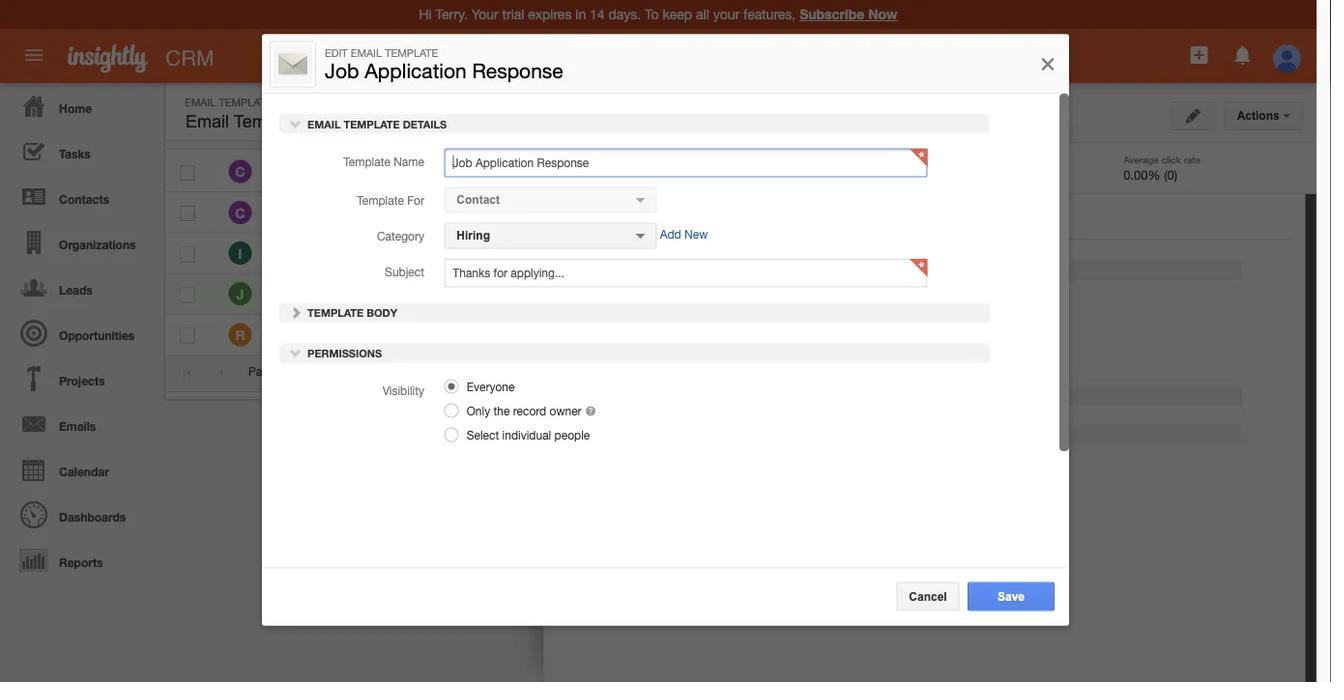 Task type: vqa. For each thing, say whether or not it's contained in the screenshot.
keep
no



Task type: describe. For each thing, give the bounding box(es) containing it.
organizations
[[59, 238, 136, 251]]

1 vertical spatial response
[[760, 107, 851, 131]]

have
[[373, 165, 397, 178]]

none checkbox inside i row
[[180, 247, 195, 262]]

rate
[[705, 125, 731, 138]]

email templates button
[[181, 107, 318, 136]]

recycle bin
[[1053, 123, 1125, 136]]

subscribe
[[800, 6, 865, 22]]

owner
[[397, 125, 433, 138]]

terry turtle link for contacting
[[398, 246, 454, 260]]

pm for i
[[903, 246, 921, 260]]

right person link
[[267, 328, 344, 342]]

0% cell for c
[[658, 152, 803, 193]]

subject inside job application response dialog
[[385, 265, 424, 279]]

contact for j
[[608, 287, 649, 301]]

person?
[[487, 328, 530, 342]]

0 vertical spatial templates
[[219, 96, 279, 108]]

delivered 0
[[751, 154, 791, 182]]

job application response dialog
[[262, 34, 1069, 683]]

turtle for connecting
[[426, 206, 454, 219]]

add
[[660, 228, 681, 241]]

created
[[817, 125, 861, 138]]

response inside edit email template job application response
[[472, 58, 563, 82]]

select individual people
[[463, 429, 590, 443]]

16- for c
[[818, 165, 836, 178]]

sales for c
[[467, 166, 494, 178]]

1
[[348, 365, 354, 379]]

new inside job application response dialog
[[684, 228, 708, 241]]

sales for r
[[467, 329, 494, 342]]

organizations link
[[5, 219, 155, 265]]

r link
[[229, 323, 252, 346]]

average click rate 0.00% (0)
[[1124, 154, 1201, 182]]

projects link
[[5, 356, 155, 401]]

23 for j
[[861, 287, 874, 301]]

chevron right image
[[289, 306, 303, 320]]

cancel button
[[896, 582, 960, 611]]

0% cell for i
[[658, 233, 803, 274]]

Search all data.... text field
[[497, 41, 878, 75]]

processing
[[1008, 455, 1066, 469]]

0 inside 'emails sent 0'
[[565, 167, 572, 182]]

16-nov-23 3:07 pm for r
[[818, 328, 921, 342]]

turtle inside r row
[[426, 328, 454, 342]]

tasks
[[59, 147, 91, 160]]

thanks for j
[[332, 287, 370, 301]]

16- for i
[[818, 246, 836, 260]]

contacts link
[[5, 174, 155, 219]]

turtle for have
[[426, 165, 454, 178]]

c for do you have time to connect?
[[235, 164, 245, 180]]

j
[[236, 286, 244, 302]]

terry turtle for have
[[398, 165, 454, 178]]

thanks for connecting
[[332, 206, 448, 219]]

email template categories
[[1033, 175, 1197, 188]]

thanks down contact
[[732, 356, 770, 370]]

save
[[998, 590, 1025, 603]]

hiring button
[[444, 223, 657, 249]]

terry for contacting
[[398, 246, 423, 260]]

template inside "link"
[[1185, 104, 1235, 117]]

emails sent 0
[[565, 154, 616, 182]]

contact for i
[[608, 246, 649, 260]]

for for j
[[373, 287, 387, 301]]

now
[[868, 6, 898, 22]]

j row
[[165, 274, 1021, 315]]

you inside r row
[[357, 328, 376, 342]]

3:07 for i
[[877, 246, 900, 260]]

terry turtle for applying...
[[398, 287, 454, 301]]

new inside "link"
[[1124, 104, 1148, 117]]

for inside job application response dialog
[[407, 194, 424, 207]]

thanks for applying... link
[[332, 287, 444, 301]]

terry turtle link for applying...
[[398, 287, 454, 301]]

0% for i
[[677, 247, 694, 260]]

terry for connecting
[[398, 206, 423, 219]]

contact cell for c
[[593, 193, 658, 233]]

thanks for contacting us. link
[[332, 246, 464, 260]]

email inside edit email template job application response
[[351, 47, 382, 59]]

right person can you point me to the right person?
[[267, 328, 530, 342]]

new email template link
[[1112, 97, 1248, 126]]

select
[[467, 429, 499, 443]]

contact inside button
[[457, 193, 500, 206]]

sales cell for c
[[448, 152, 593, 193]]

1 vertical spatial template for
[[645, 314, 712, 327]]

sales link
[[1048, 228, 1093, 243]]

edit email template job application response
[[325, 47, 563, 82]]

only
[[467, 405, 490, 418]]

2 vertical spatial subject
[[673, 356, 712, 370]]

c for thanks for connecting
[[235, 205, 245, 221]]

opportunities link
[[5, 310, 155, 356]]

nov- for r
[[836, 328, 861, 342]]

23 for c
[[861, 165, 874, 178]]

pm for r
[[903, 328, 921, 342]]

save button
[[968, 582, 1055, 611]]

template for inside job application response dialog
[[357, 194, 424, 207]]

owner
[[550, 405, 582, 418]]

contact
[[736, 315, 790, 328]]

thanks for contacting us.
[[332, 246, 464, 260]]

c link for thanks
[[229, 201, 252, 224]]

1 vertical spatial applying...
[[790, 356, 844, 370]]

email templates email templates
[[185, 96, 313, 131]]

emails link
[[5, 401, 155, 447]]

2 horizontal spatial name
[[682, 293, 712, 306]]

addendum
[[1069, 455, 1126, 469]]

23 for i
[[861, 246, 874, 260]]

sales cell for i
[[448, 233, 593, 274]]

edit
[[325, 47, 348, 59]]

contact for c
[[608, 206, 649, 219]]

new email template
[[1124, 104, 1235, 117]]

you inside c row
[[351, 165, 369, 178]]

2 vertical spatial response
[[816, 293, 868, 306]]

0 vertical spatial job application response
[[613, 107, 851, 131]]

subscribe now link
[[800, 6, 898, 22]]

add new
[[660, 228, 708, 241]]

2 c row from the top
[[165, 193, 1021, 233]]

me
[[408, 328, 424, 342]]

23 for r
[[861, 328, 874, 342]]

1 vertical spatial job application response
[[732, 293, 868, 306]]

do you have time to connect?
[[332, 165, 488, 178]]

details link
[[565, 209, 626, 236]]

us.
[[449, 246, 464, 260]]

r
[[235, 327, 245, 343]]

nov- for j
[[836, 287, 861, 301]]

cancel
[[909, 590, 947, 603]]

this record will only be visible to its creator and administrators. image
[[585, 405, 596, 418]]

calendar
[[59, 465, 109, 479]]

data processing addendum
[[981, 455, 1126, 469]]

click
[[1162, 154, 1181, 165]]

thanks for applying... inside j row
[[332, 287, 444, 301]]

point
[[379, 328, 405, 342]]

home link
[[5, 83, 155, 129]]

can you point me to the right person? link
[[332, 328, 530, 342]]

3:07 for j
[[877, 287, 900, 301]]

1 vertical spatial job
[[613, 107, 647, 131]]

email inside new email template "link"
[[1151, 104, 1182, 117]]

1 horizontal spatial template name
[[631, 293, 712, 306]]

bin
[[1106, 123, 1125, 136]]

terry turtle inside r row
[[398, 328, 454, 342]]

terry for applying...
[[398, 287, 423, 301]]

to inside c row
[[426, 165, 437, 178]]

individual
[[502, 429, 551, 443]]

to inside r row
[[428, 328, 438, 342]]

crm
[[166, 45, 214, 70]]

job inside edit email template job application response
[[325, 58, 359, 82]]

sales cell for r
[[448, 315, 593, 356]]

subscribe now
[[800, 6, 898, 22]]

0.00%
[[1124, 167, 1161, 182]]

close image
[[1038, 52, 1058, 76]]

visibility
[[383, 385, 424, 398]]



Task type: locate. For each thing, give the bounding box(es) containing it.
4 23 from the top
[[861, 328, 874, 342]]

to right me
[[428, 328, 438, 342]]

0 vertical spatial job
[[325, 58, 359, 82]]

3:07 for r
[[877, 328, 900, 342]]

for
[[373, 206, 387, 219], [373, 246, 387, 260], [373, 287, 387, 301], [773, 356, 787, 370]]

category inside job application response dialog
[[377, 230, 424, 243]]

for inside i row
[[373, 246, 387, 260]]

turtle for contacting
[[426, 246, 454, 260]]

contact for r
[[608, 328, 649, 342]]

2 0 from the left
[[751, 167, 758, 182]]

3 23 from the top
[[861, 287, 874, 301]]

thanks for applying... up body
[[332, 287, 444, 301]]

terry turtle right have
[[398, 165, 454, 178]]

4 pm from the top
[[903, 328, 921, 342]]

actions button
[[1225, 102, 1303, 131]]

1 horizontal spatial thanks for applying...
[[732, 356, 844, 370]]

2 3:07 from the top
[[877, 246, 900, 260]]

1 vertical spatial c
[[235, 205, 245, 221]]

16- inside i row
[[818, 246, 836, 260]]

16- inside r row
[[818, 328, 836, 342]]

contact inside c row
[[608, 206, 649, 219]]

terry turtle link for have
[[398, 165, 454, 178]]

nov- inside r row
[[836, 328, 861, 342]]

c link for do
[[229, 160, 252, 183]]

16-
[[818, 165, 836, 178], [818, 246, 836, 260], [818, 287, 836, 301], [818, 328, 836, 342]]

sales inside r row
[[467, 329, 494, 342]]

to right time
[[426, 165, 437, 178]]

4 contact cell from the top
[[593, 315, 658, 356]]

0% cell down the add new
[[658, 274, 803, 315]]

1 horizontal spatial job
[[613, 107, 647, 131]]

of 1
[[335, 365, 354, 379]]

row group containing c
[[165, 152, 1021, 356]]

details up time
[[403, 118, 447, 130]]

terry turtle link up can you point me to the right person? link
[[398, 287, 454, 301]]

sales for i
[[467, 247, 494, 260]]

sales up everyone
[[467, 329, 494, 342]]

2 vertical spatial application
[[755, 293, 813, 306]]

0 horizontal spatial details
[[403, 118, 447, 130]]

none radio inside job application response dialog
[[444, 404, 459, 418]]

details inside job application response dialog
[[403, 118, 447, 130]]

actions
[[1237, 109, 1283, 122]]

0 vertical spatial emails
[[565, 154, 593, 165]]

0% for c
[[677, 166, 694, 178]]

5 terry turtle link from the top
[[398, 328, 454, 342]]

terry turtle left right
[[398, 328, 454, 342]]

sales cell
[[448, 152, 593, 193], [448, 233, 593, 274], [448, 315, 593, 356]]

contacts
[[59, 192, 109, 206]]

turtle up can you point me to the right person? link
[[426, 287, 454, 301]]

sales cell up everyone
[[448, 315, 593, 356]]

general inside "link"
[[1061, 204, 1101, 217]]

2 c from the top
[[235, 205, 245, 221]]

1 c from the top
[[235, 164, 245, 180]]

response
[[472, 58, 563, 82], [760, 107, 851, 131], [816, 293, 868, 306]]

general for general "link"
[[1061, 204, 1101, 217]]

1 3:07 from the top
[[877, 165, 900, 178]]

terry for have
[[398, 165, 423, 178]]

thanks for connecting link
[[332, 206, 448, 219]]

template for down have
[[357, 194, 424, 207]]

for left contacting
[[373, 246, 387, 260]]

1 vertical spatial the
[[493, 405, 510, 418]]

navigation containing home
[[0, 83, 155, 583]]

0 horizontal spatial subject
[[332, 125, 374, 138]]

2 pm from the top
[[903, 246, 921, 260]]

1 horizontal spatial template for
[[645, 314, 712, 327]]

for inside j row
[[373, 287, 387, 301]]

2 horizontal spatial job
[[732, 293, 752, 306]]

4 0% cell from the top
[[658, 315, 803, 356]]

name left email template details at the left of page
[[267, 125, 299, 138]]

category up connect?
[[462, 125, 513, 138]]

of
[[335, 365, 345, 379]]

4 16- from the top
[[818, 328, 836, 342]]

emails for emails
[[59, 420, 96, 433]]

0% cell
[[658, 152, 803, 193], [658, 233, 803, 274], [658, 274, 803, 315], [658, 315, 803, 356]]

16-nov-23 3:07 pm cell for j
[[803, 274, 973, 315]]

4 terry turtle link from the top
[[398, 287, 454, 301]]

nov- for i
[[836, 246, 861, 260]]

turtle inside j row
[[426, 287, 454, 301]]

1 0 from the left
[[565, 167, 572, 182]]

c down email templates "button"
[[235, 164, 245, 180]]

you right 'do'
[[351, 165, 369, 178]]

r row
[[165, 315, 1021, 356]]

terry turtle link up contacting
[[398, 206, 454, 219]]

emails inside emails "link"
[[59, 420, 96, 433]]

you right can
[[357, 328, 376, 342]]

16-nov-23 3:07 pm inside i row
[[818, 246, 921, 260]]

16-nov-23 3:07 pm cell for c
[[803, 152, 973, 193]]

0 horizontal spatial template name
[[343, 155, 424, 169]]

16- for j
[[818, 287, 836, 301]]

16- inside j row
[[818, 287, 836, 301]]

4 16-nov-23 3:07 pm cell from the top
[[803, 315, 973, 356]]

terry inside j row
[[398, 287, 423, 301]]

1 horizontal spatial applying...
[[790, 356, 844, 370]]

time
[[401, 165, 423, 178]]

1 0% from the top
[[677, 166, 694, 178]]

23 inside j row
[[861, 287, 874, 301]]

template for down the subject text field
[[645, 314, 712, 327]]

subject
[[332, 125, 374, 138], [385, 265, 424, 279], [673, 356, 712, 370]]

0 vertical spatial new
[[1124, 104, 1148, 117]]

2 sales cell from the top
[[448, 233, 593, 274]]

1 contact cell from the top
[[593, 193, 658, 233]]

job up sent on the left of the page
[[613, 107, 647, 131]]

contact down details link
[[608, 246, 649, 260]]

thanks up thanks for applying... link
[[332, 246, 370, 260]]

2 vertical spatial category
[[665, 335, 712, 349]]

c row down 'emails sent 0'
[[165, 193, 1021, 233]]

contacting
[[391, 246, 445, 260]]

add new link
[[660, 228, 708, 241]]

2 23 from the top
[[861, 246, 874, 260]]

23 inside i row
[[861, 246, 874, 260]]

16-nov-23 3:07 pm inside r row
[[818, 328, 921, 342]]

new right add
[[684, 228, 708, 241]]

2 turtle from the top
[[426, 206, 454, 219]]

details inside details link
[[576, 214, 614, 227]]

terry turtle for contacting
[[398, 246, 454, 260]]

0 vertical spatial to
[[426, 165, 437, 178]]

created date
[[817, 125, 890, 138]]

contact inside r row
[[608, 328, 649, 342]]

0% cell for j
[[658, 274, 803, 315]]

1 vertical spatial subject
[[385, 265, 424, 279]]

pm inside j row
[[903, 287, 921, 301]]

row group
[[165, 152, 1021, 356]]

job application response up delivered
[[613, 107, 851, 131]]

4 turtle from the top
[[426, 287, 454, 301]]

hiring for hiring cell
[[467, 288, 497, 301]]

hiring for the hiring link
[[1061, 254, 1092, 267]]

hiring link
[[1048, 253, 1096, 268]]

turtle inside i row
[[426, 246, 454, 260]]

template inside edit email template job application response
[[385, 47, 438, 59]]

show sidebar image
[[1066, 104, 1080, 118]]

subject up 'do'
[[332, 125, 374, 138]]

0% inside j row
[[677, 288, 694, 301]]

1 0% cell from the top
[[658, 152, 803, 193]]

thanks
[[332, 206, 370, 219], [332, 246, 370, 260], [332, 287, 370, 301], [732, 356, 770, 370]]

the inside job application response dialog
[[493, 405, 510, 418]]

0 vertical spatial template for
[[357, 194, 424, 207]]

0% inside c row
[[677, 166, 694, 178]]

for for c
[[373, 206, 387, 219]]

2 0% cell from the top
[[658, 233, 803, 274]]

2 vertical spatial job
[[732, 293, 752, 306]]

1 terry from the top
[[398, 165, 423, 178]]

3 sales cell from the top
[[448, 315, 593, 356]]

2 terry from the top
[[398, 206, 423, 219]]

c link
[[229, 160, 252, 183], [229, 201, 252, 224]]

0 horizontal spatial template for
[[357, 194, 424, 207]]

1 vertical spatial name
[[394, 155, 424, 169]]

job application response up contact
[[732, 293, 868, 306]]

row
[[165, 113, 1020, 149]]

calendar link
[[5, 447, 155, 492]]

0 vertical spatial response
[[472, 58, 563, 82]]

terry turtle link for connecting
[[398, 206, 454, 219]]

terry turtle link left right
[[398, 328, 454, 342]]

hiring up us.
[[457, 229, 490, 242]]

emails inside 'emails sent 0'
[[565, 154, 593, 165]]

application inside edit email template job application response
[[365, 58, 467, 82]]

lead cell
[[593, 152, 658, 193]]

subject down thanks for contacting us.
[[385, 265, 424, 279]]

1 horizontal spatial 0
[[751, 167, 758, 182]]

0% for r
[[677, 329, 694, 342]]

categories
[[1129, 175, 1197, 188]]

0% for j
[[677, 288, 694, 301]]

2 horizontal spatial category
[[665, 335, 712, 349]]

sent
[[596, 154, 616, 165]]

thanks up 'template body'
[[332, 287, 370, 301]]

2 16- from the top
[[818, 246, 836, 260]]

1 terry turtle link from the top
[[398, 165, 454, 178]]

2 contact cell from the top
[[593, 233, 658, 274]]

for up body
[[373, 287, 387, 301]]

pm inside c row
[[903, 165, 921, 178]]

open rate
[[672, 125, 731, 138]]

16-nov-23 3:07 pm cell
[[803, 152, 973, 193], [803, 233, 973, 274], [803, 274, 973, 315], [803, 315, 973, 356]]

nov- inside j row
[[836, 287, 861, 301]]

template name down email template details at the left of page
[[343, 155, 424, 169]]

record permissions image
[[857, 107, 874, 131]]

None checkbox
[[180, 247, 195, 262]]

0 vertical spatial name
[[267, 125, 299, 138]]

0 vertical spatial category
[[462, 125, 513, 138]]

thanks inside c row
[[332, 206, 370, 219]]

thanks inside i row
[[332, 246, 370, 260]]

1 horizontal spatial subject
[[385, 265, 424, 279]]

0 vertical spatial c
[[235, 164, 245, 180]]

0 vertical spatial template name
[[343, 155, 424, 169]]

row containing name
[[165, 113, 1020, 149]]

application up name text field
[[653, 107, 755, 131]]

i row
[[165, 233, 1021, 274]]

pm for j
[[903, 287, 921, 301]]

hiring cell
[[448, 274, 593, 315]]

3 3:07 from the top
[[877, 287, 900, 301]]

0 horizontal spatial emails
[[59, 420, 96, 433]]

1 c link from the top
[[229, 160, 252, 183]]

0 vertical spatial details
[[403, 118, 447, 130]]

dashboards
[[59, 510, 126, 524]]

recycle bin link
[[1033, 123, 1135, 136]]

0 vertical spatial sales cell
[[448, 152, 593, 193]]

person
[[298, 328, 334, 342]]

body
[[367, 307, 397, 320]]

1 vertical spatial sales cell
[[448, 233, 593, 274]]

0% cell for r
[[658, 315, 803, 356]]

3 terry turtle link from the top
[[398, 246, 454, 260]]

0 horizontal spatial thanks for applying...
[[332, 287, 444, 301]]

3 contact cell from the top
[[593, 274, 658, 315]]

3:07 inside j row
[[877, 287, 900, 301]]

terry inside i row
[[398, 246, 423, 260]]

thanks for applying... down contact
[[732, 356, 844, 370]]

3 16-nov-23 3:07 pm cell from the top
[[803, 274, 973, 315]]

2 horizontal spatial subject
[[673, 356, 712, 370]]

1 horizontal spatial category
[[462, 125, 513, 138]]

5 terry from the top
[[398, 328, 423, 342]]

contact inside i row
[[608, 246, 649, 260]]

1 vertical spatial thanks for applying...
[[732, 356, 844, 370]]

name
[[267, 125, 299, 138], [394, 155, 424, 169], [682, 293, 712, 306]]

3 0% from the top
[[677, 288, 694, 301]]

1 16-nov-23 3:07 pm from the top
[[818, 165, 921, 178]]

0 up contact button
[[565, 167, 572, 182]]

0 vertical spatial thanks for applying...
[[332, 287, 444, 301]]

c link up i link
[[229, 201, 252, 224]]

job up email template details at the left of page
[[325, 58, 359, 82]]

5 turtle from the top
[[426, 328, 454, 342]]

1 vertical spatial for
[[695, 314, 712, 327]]

thanks inside j row
[[332, 287, 370, 301]]

emails left sent on the left of the page
[[565, 154, 593, 165]]

1 turtle from the top
[[426, 165, 454, 178]]

nov- inside c row
[[836, 165, 861, 178]]

16-nov-23 3:07 pm for i
[[818, 246, 921, 260]]

3 pm from the top
[[903, 287, 921, 301]]

0 horizontal spatial applying...
[[391, 287, 444, 301]]

show emails image
[[969, 104, 992, 117]]

1 horizontal spatial details
[[576, 214, 614, 227]]

turtle right time
[[426, 165, 454, 178]]

for inside c row
[[373, 206, 387, 219]]

1 horizontal spatial the
[[493, 405, 510, 418]]

c link down email templates "button"
[[229, 160, 252, 183]]

application up owner
[[365, 58, 467, 82]]

general for general cell
[[467, 207, 506, 219]]

c
[[235, 164, 245, 180], [235, 205, 245, 221]]

pm inside r row
[[903, 328, 921, 342]]

1 vertical spatial templates
[[234, 112, 313, 131]]

i
[[238, 246, 242, 261]]

navigation
[[0, 83, 155, 583]]

job
[[325, 58, 359, 82], [613, 107, 647, 131], [732, 293, 752, 306]]

0% cell down the subject text field
[[658, 315, 803, 356]]

pm for c
[[903, 165, 921, 178]]

refresh list image
[[813, 104, 832, 117]]

16- for r
[[818, 328, 836, 342]]

right
[[267, 328, 295, 342]]

4 0% from the top
[[677, 329, 694, 342]]

emails for emails sent 0
[[565, 154, 593, 165]]

0 horizontal spatial the
[[441, 328, 458, 342]]

contact down connect?
[[457, 193, 500, 206]]

0% cell up contact
[[658, 233, 803, 274]]

1 vertical spatial template name
[[631, 293, 712, 306]]

0 horizontal spatial general
[[467, 207, 506, 219]]

16-nov-23 3:07 pm for c
[[818, 165, 921, 178]]

thanks for i
[[332, 246, 370, 260]]

0 vertical spatial you
[[351, 165, 369, 178]]

everyone
[[463, 381, 515, 394]]

date
[[864, 125, 890, 138]]

sales cell down contact button
[[448, 233, 593, 274]]

1 vertical spatial to
[[428, 328, 438, 342]]

contact down lead cell
[[608, 206, 649, 219]]

hiring down contact
[[732, 335, 763, 349]]

category down the subject text field
[[665, 335, 712, 349]]

1 16-nov-23 3:07 pm cell from the top
[[803, 152, 973, 193]]

pm inside i row
[[903, 246, 921, 260]]

16-nov-23 3:07 pm for j
[[818, 287, 921, 301]]

leads link
[[5, 265, 155, 310]]

data
[[981, 455, 1005, 469]]

contact cell
[[593, 193, 658, 233], [593, 233, 658, 274], [593, 274, 658, 315], [593, 315, 658, 356]]

terry turtle link inside r row
[[398, 328, 454, 342]]

Subject text field
[[444, 259, 927, 288]]

terry turtle inside i row
[[398, 246, 454, 260]]

4 nov- from the top
[[836, 328, 861, 342]]

category inside row
[[462, 125, 513, 138]]

3:07 for c
[[877, 165, 900, 178]]

subject inside row
[[332, 125, 374, 138]]

4 terry turtle from the top
[[398, 287, 454, 301]]

reports
[[59, 556, 103, 569]]

template body
[[305, 307, 397, 320]]

the left right
[[441, 328, 458, 342]]

j link
[[229, 282, 252, 306]]

new up bin
[[1124, 104, 1148, 117]]

0%
[[677, 166, 694, 178], [677, 247, 694, 260], [677, 288, 694, 301], [677, 329, 694, 342]]

1 vertical spatial new
[[684, 228, 708, 241]]

0% inside i row
[[677, 247, 694, 260]]

5 terry turtle from the top
[[398, 328, 454, 342]]

hiring up right
[[467, 288, 497, 301]]

0 vertical spatial application
[[365, 58, 467, 82]]

1 vertical spatial category
[[377, 230, 424, 243]]

1 horizontal spatial for
[[695, 314, 712, 327]]

nov-
[[836, 165, 861, 178], [836, 246, 861, 260], [836, 287, 861, 301], [836, 328, 861, 342]]

data processing addendum link
[[981, 455, 1126, 469]]

name inside job application response dialog
[[394, 155, 424, 169]]

chevron down image
[[289, 117, 303, 130]]

template
[[385, 47, 438, 59], [1185, 104, 1235, 117], [344, 118, 400, 130], [343, 155, 390, 169], [1070, 175, 1126, 188], [357, 194, 404, 207], [631, 293, 679, 306], [307, 307, 364, 320], [645, 314, 692, 327]]

name down the subject text field
[[682, 293, 712, 306]]

0 vertical spatial the
[[441, 328, 458, 342]]

general
[[1061, 204, 1101, 217], [467, 207, 506, 219]]

2 vertical spatial sales cell
[[448, 315, 593, 356]]

category
[[462, 125, 513, 138], [377, 230, 424, 243], [665, 335, 712, 349]]

1 c row from the top
[[165, 152, 1021, 193]]

0 horizontal spatial name
[[267, 125, 299, 138]]

rate
[[1184, 154, 1201, 165]]

category up thanks for contacting us.
[[377, 230, 424, 243]]

1 sales cell from the top
[[448, 152, 593, 193]]

1 horizontal spatial new
[[1124, 104, 1148, 117]]

general link
[[1048, 203, 1105, 218]]

turtle right me
[[426, 328, 454, 342]]

c row up details link
[[165, 152, 1021, 193]]

name down owner
[[394, 155, 424, 169]]

general up sales link
[[1061, 204, 1101, 217]]

3 0% cell from the top
[[658, 274, 803, 315]]

recycle
[[1053, 123, 1103, 136]]

0 horizontal spatial category
[[377, 230, 424, 243]]

for left connecting
[[373, 206, 387, 219]]

for down the subject text field
[[695, 314, 712, 327]]

16-nov-23 3:07 pm cell for r
[[803, 315, 973, 356]]

cell
[[252, 152, 318, 193], [973, 152, 1021, 193], [252, 193, 318, 233], [658, 193, 803, 233], [803, 193, 973, 233], [973, 193, 1021, 233], [252, 233, 318, 274], [973, 233, 1021, 274], [165, 274, 214, 315], [252, 274, 318, 315]]

general down connect?
[[467, 207, 506, 219]]

contact
[[457, 193, 500, 206], [608, 206, 649, 219], [608, 246, 649, 260], [608, 287, 649, 301], [608, 328, 649, 342]]

projects
[[59, 374, 105, 388]]

1 horizontal spatial emails
[[565, 154, 593, 165]]

1 horizontal spatial general
[[1061, 204, 1101, 217]]

turtle up us.
[[426, 206, 454, 219]]

turtle down connecting
[[426, 246, 454, 260]]

2 c link from the top
[[229, 201, 252, 224]]

notifications image
[[1231, 44, 1255, 67]]

2 0% from the top
[[677, 247, 694, 260]]

hiring inside button
[[457, 229, 490, 242]]

0 horizontal spatial job
[[325, 58, 359, 82]]

email template details
[[305, 118, 447, 130]]

None radio
[[444, 380, 459, 394], [444, 428, 459, 443], [444, 380, 459, 394], [444, 428, 459, 443]]

0 vertical spatial for
[[407, 194, 424, 207]]

4 3:07 from the top
[[877, 328, 900, 342]]

the right only
[[493, 405, 510, 418]]

delivered
[[751, 154, 791, 165]]

turtle for applying...
[[426, 287, 454, 301]]

1 terry turtle from the top
[[398, 165, 454, 178]]

0 vertical spatial applying...
[[391, 287, 444, 301]]

16-nov-23 3:07 pm inside c row
[[818, 165, 921, 178]]

for
[[407, 194, 424, 207], [695, 314, 712, 327]]

terry turtle down connecting
[[398, 246, 454, 260]]

1 vertical spatial details
[[576, 214, 614, 227]]

16- inside c row
[[818, 165, 836, 178]]

record
[[513, 405, 546, 418]]

2 terry turtle link from the top
[[398, 206, 454, 219]]

application up contact
[[755, 293, 813, 306]]

0% cell down "rate"
[[658, 152, 803, 193]]

hiring inside cell
[[467, 288, 497, 301]]

email template image
[[562, 94, 600, 132]]

lead
[[608, 165, 634, 178]]

terry turtle link right have
[[398, 165, 454, 178]]

3:07
[[877, 165, 900, 178], [877, 246, 900, 260], [877, 287, 900, 301], [877, 328, 900, 342]]

terry turtle up can you point me to the right person? link
[[398, 287, 454, 301]]

template for
[[357, 194, 424, 207], [645, 314, 712, 327]]

3 terry turtle from the top
[[398, 246, 454, 260]]

2 terry turtle from the top
[[398, 206, 454, 219]]

general inside cell
[[467, 207, 506, 219]]

terry turtle link down connecting
[[398, 246, 454, 260]]

1 horizontal spatial name
[[394, 155, 424, 169]]

nov- for c
[[836, 165, 861, 178]]

3 terry from the top
[[398, 246, 423, 260]]

None checkbox
[[180, 123, 194, 139], [180, 165, 195, 181], [180, 206, 195, 221], [180, 288, 195, 303], [180, 328, 195, 344], [180, 123, 194, 139], [180, 165, 195, 181], [180, 206, 195, 221], [180, 288, 195, 303], [180, 328, 195, 344]]

thanks for c
[[332, 206, 370, 219]]

terry inside r row
[[398, 328, 423, 342]]

sales inside i row
[[467, 247, 494, 260]]

Search this list... text field
[[573, 97, 791, 126]]

contact cell for r
[[593, 315, 658, 356]]

emails up calendar link at the left bottom of page
[[59, 420, 96, 433]]

terry turtle for connecting
[[398, 206, 454, 219]]

3 16-nov-23 3:07 pm from the top
[[818, 287, 921, 301]]

hiring for the hiring button
[[457, 229, 490, 242]]

1 pm from the top
[[903, 165, 921, 178]]

0 vertical spatial c link
[[229, 160, 252, 183]]

3:07 inside i row
[[877, 246, 900, 260]]

16-nov-23 3:07 pm inside j row
[[818, 287, 921, 301]]

Name text field
[[444, 148, 927, 177]]

page
[[248, 365, 275, 379]]

2 16-nov-23 3:07 pm cell from the top
[[803, 233, 973, 274]]

4 terry from the top
[[398, 287, 423, 301]]

i link
[[229, 242, 252, 265]]

2 nov- from the top
[[836, 246, 861, 260]]

hiring down sales link
[[1061, 254, 1092, 267]]

nov- inside i row
[[836, 246, 861, 260]]

job up contact
[[732, 293, 752, 306]]

for down contact
[[773, 356, 787, 370]]

0 inside delivered 0
[[751, 167, 758, 182]]

0 horizontal spatial new
[[684, 228, 708, 241]]

to
[[426, 165, 437, 178], [428, 328, 438, 342]]

c row
[[165, 152, 1021, 193], [165, 193, 1021, 233]]

16-nov-23 3:07 pm cell for i
[[803, 233, 973, 274]]

terry turtle link inside j row
[[398, 287, 454, 301]]

sales down general "link"
[[1061, 229, 1089, 242]]

4 16-nov-23 3:07 pm from the top
[[818, 328, 921, 342]]

reports link
[[5, 538, 155, 583]]

3 turtle from the top
[[426, 246, 454, 260]]

terry turtle up contacting
[[398, 206, 454, 219]]

for for i
[[373, 246, 387, 260]]

1 vertical spatial you
[[357, 328, 376, 342]]

can
[[332, 328, 354, 342]]

None radio
[[444, 404, 459, 418]]

name inside row
[[267, 125, 299, 138]]

0 horizontal spatial for
[[407, 194, 424, 207]]

open
[[672, 125, 702, 138]]

all link
[[438, 41, 497, 76]]

details up i row
[[576, 214, 614, 227]]

0 vertical spatial subject
[[332, 125, 374, 138]]

sales inside c row
[[467, 166, 494, 178]]

1 23 from the top
[[861, 165, 874, 178]]

0% inside r row
[[677, 329, 694, 342]]

contact cell for i
[[593, 233, 658, 274]]

template name inside job application response dialog
[[343, 155, 424, 169]]

c up i link
[[235, 205, 245, 221]]

1 16- from the top
[[818, 165, 836, 178]]

terry turtle inside j row
[[398, 287, 454, 301]]

2 vertical spatial name
[[682, 293, 712, 306]]

contact down i row
[[608, 287, 649, 301]]

do
[[332, 165, 347, 178]]

23 inside r row
[[861, 328, 874, 342]]

sales cell up the hiring button
[[448, 152, 593, 193]]

1 vertical spatial application
[[653, 107, 755, 131]]

new
[[1124, 104, 1148, 117], [684, 228, 708, 241]]

23 inside c row
[[861, 165, 874, 178]]

subject down the subject text field
[[673, 356, 712, 370]]

3 16- from the top
[[818, 287, 836, 301]]

3 nov- from the top
[[836, 287, 861, 301]]

chevron down image
[[289, 346, 303, 360]]

for down time
[[407, 194, 424, 207]]

3:07 inside r row
[[877, 328, 900, 342]]

1 vertical spatial emails
[[59, 420, 96, 433]]

0 down delivered
[[751, 167, 758, 182]]

dashboards link
[[5, 492, 155, 538]]

general cell
[[448, 193, 593, 233]]

only the record owner
[[467, 405, 585, 418]]

0 horizontal spatial 0
[[565, 167, 572, 182]]

contact cell for j
[[593, 274, 658, 315]]

1 nov- from the top
[[836, 165, 861, 178]]

contact down j row
[[608, 328, 649, 342]]

applying... inside j row
[[391, 287, 444, 301]]

sales up general cell
[[467, 166, 494, 178]]

thanks down 'do'
[[332, 206, 370, 219]]

contact inside j row
[[608, 287, 649, 301]]

the inside r row
[[441, 328, 458, 342]]

2 16-nov-23 3:07 pm from the top
[[818, 246, 921, 260]]

1 vertical spatial c link
[[229, 201, 252, 224]]

leads
[[59, 283, 93, 297]]

template name down the subject text field
[[631, 293, 712, 306]]

people
[[555, 429, 590, 443]]

sales right us.
[[467, 247, 494, 260]]



